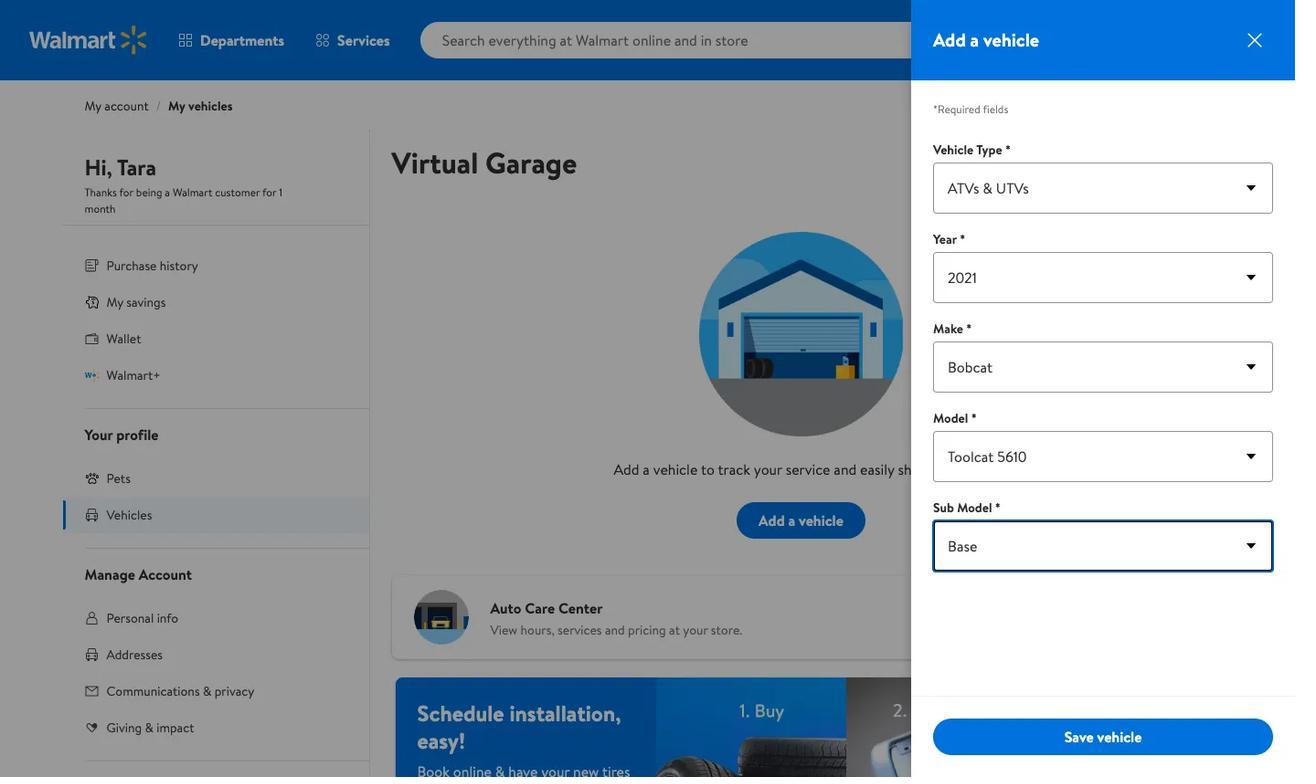 Task type: vqa. For each thing, say whether or not it's contained in the screenshot.
the "Shop" in Toy Shop link
no



Task type: locate. For each thing, give the bounding box(es) containing it.
* right the make at the top of page
[[966, 320, 972, 338]]

add down 'add a vehicle to track your service and easily shop for parts.'
[[759, 511, 785, 531]]

your right track
[[754, 460, 782, 480]]

walmart+
[[106, 367, 161, 385]]

save vehicle
[[1065, 727, 1142, 747]]

* for year *
[[960, 230, 965, 249]]

and
[[834, 460, 857, 480], [605, 622, 625, 640]]

2 icon image from the top
[[85, 368, 99, 383]]

add
[[933, 27, 966, 52], [614, 460, 639, 480], [759, 511, 785, 531]]

vehicle inside button
[[799, 511, 844, 531]]

add a vehicle dialog
[[911, 0, 1295, 778]]

model
[[933, 409, 968, 428], [957, 499, 992, 517]]

my left the account
[[85, 97, 101, 115]]

vehicles
[[106, 506, 152, 525]]

giving & impact link
[[63, 710, 369, 747]]

my
[[85, 97, 101, 115], [168, 97, 185, 115], [106, 293, 123, 312]]

a right being
[[165, 185, 170, 200]]

for left being
[[119, 185, 133, 200]]

0 vertical spatial add a vehicle
[[933, 27, 1039, 52]]

0 horizontal spatial my
[[85, 97, 101, 115]]

garage
[[485, 143, 577, 183]]

savings
[[126, 293, 166, 312]]

services
[[558, 622, 602, 640]]

1 vertical spatial your
[[683, 622, 708, 640]]

& left privacy
[[203, 683, 211, 701]]

icon image inside 'walmart+' link
[[85, 368, 99, 383]]

wallet
[[106, 330, 141, 348]]

type
[[976, 141, 1002, 159]]

& for communications
[[203, 683, 211, 701]]

1 horizontal spatial my
[[106, 293, 123, 312]]

1 horizontal spatial and
[[834, 460, 857, 480]]

vehicle
[[933, 141, 974, 159]]

icon image inside my savings link
[[85, 295, 99, 310]]

& for giving
[[145, 719, 153, 738]]

0 horizontal spatial add a vehicle
[[759, 511, 844, 531]]

icon image left the my savings
[[85, 295, 99, 310]]

* up parts.
[[971, 409, 977, 428]]

personal
[[106, 610, 154, 628]]

for right shop
[[931, 460, 950, 480]]

8 $79.40
[[1237, 20, 1263, 58]]

auto
[[490, 599, 521, 619]]

your right at
[[683, 622, 708, 640]]

addresses link
[[63, 637, 369, 674]]

center
[[558, 599, 603, 619]]

my for my savings
[[106, 293, 123, 312]]

& right giving
[[145, 719, 153, 738]]

vehicle right save
[[1097, 727, 1142, 747]]

0 horizontal spatial add
[[614, 460, 639, 480]]

a inside dialog
[[970, 27, 979, 52]]

* right year
[[960, 230, 965, 249]]

0 vertical spatial icon image
[[85, 295, 99, 310]]

addresses
[[106, 646, 163, 664]]

add a vehicle
[[933, 27, 1039, 52], [759, 511, 844, 531]]

icon image left pets
[[85, 471, 99, 486]]

add a vehicle down 'add a vehicle to track your service and easily shop for parts.'
[[759, 511, 844, 531]]

&
[[203, 683, 211, 701], [145, 719, 153, 738]]

and left pricing
[[605, 622, 625, 640]]

Walmart Site-Wide search field
[[420, 22, 986, 58]]

your
[[754, 460, 782, 480], [683, 622, 708, 640]]

year *
[[933, 230, 965, 249]]

add a vehicle up fields
[[933, 27, 1039, 52]]

* right the type
[[1005, 141, 1011, 159]]

1 horizontal spatial your
[[754, 460, 782, 480]]

sub model *
[[933, 499, 1001, 517]]

1 vertical spatial &
[[145, 719, 153, 738]]

view
[[490, 622, 518, 640]]

hi,
[[85, 152, 112, 183]]

3 icon image from the top
[[85, 471, 99, 486]]

wallet link
[[63, 321, 369, 357]]

8
[[1254, 20, 1260, 36]]

1 vertical spatial add
[[614, 460, 639, 480]]

0 vertical spatial &
[[203, 683, 211, 701]]

0 vertical spatial add
[[933, 27, 966, 52]]

track
[[718, 460, 750, 480]]

* for make *
[[966, 320, 972, 338]]

service
[[786, 460, 830, 480]]

1 horizontal spatial add
[[759, 511, 785, 531]]

2 horizontal spatial for
[[931, 460, 950, 480]]

communications & privacy
[[106, 683, 254, 701]]

for left 1
[[262, 185, 276, 200]]

add a vehicle inside dialog
[[933, 27, 1039, 52]]

1 vertical spatial icon image
[[85, 368, 99, 383]]

* for model *
[[971, 409, 977, 428]]

my savings
[[106, 293, 166, 312]]

1 vertical spatial add a vehicle
[[759, 511, 844, 531]]

1 icon image from the top
[[85, 295, 99, 310]]

my left savings
[[106, 293, 123, 312]]

schedule installation, easy!
[[417, 698, 621, 757]]

2 vertical spatial icon image
[[85, 471, 99, 486]]

0 horizontal spatial and
[[605, 622, 625, 640]]

account
[[139, 565, 192, 585]]

add up *required
[[933, 27, 966, 52]]

add left to
[[614, 460, 639, 480]]

a down 'add a vehicle to track your service and easily shop for parts.'
[[788, 511, 795, 531]]

hi, tara thanks for being a walmart customer for 1 month
[[85, 152, 283, 217]]

model right sub
[[957, 499, 992, 517]]

0 horizontal spatial your
[[683, 622, 708, 640]]

vehicle
[[983, 27, 1039, 52], [653, 460, 698, 480], [799, 511, 844, 531], [1097, 727, 1142, 747]]

model up parts.
[[933, 409, 968, 428]]

and left 'easily'
[[834, 460, 857, 480]]

add inside button
[[759, 511, 785, 531]]

close dialog image
[[1244, 29, 1266, 51]]

year
[[933, 230, 957, 249]]

privacy
[[214, 683, 254, 701]]

vehicle up fields
[[983, 27, 1039, 52]]

icon image inside pets link
[[85, 471, 99, 486]]

purchase history link
[[63, 248, 369, 284]]

add a vehicle button
[[737, 503, 865, 539]]

and inside auto care center view hours, services and pricing at your store.
[[605, 622, 625, 640]]

0 vertical spatial and
[[834, 460, 857, 480]]

*required fields
[[933, 101, 1008, 117]]

giving & impact
[[106, 719, 194, 738]]

1 horizontal spatial &
[[203, 683, 211, 701]]

icon image
[[85, 295, 99, 310], [85, 368, 99, 383], [85, 471, 99, 486]]

icon image left walmart+
[[85, 368, 99, 383]]

vehicle down service
[[799, 511, 844, 531]]

account
[[104, 97, 149, 115]]

1 vertical spatial and
[[605, 622, 625, 640]]

2 vertical spatial add
[[759, 511, 785, 531]]

store.
[[711, 622, 742, 640]]

1 horizontal spatial add a vehicle
[[933, 27, 1039, 52]]

icon image for walmart+
[[85, 368, 99, 383]]

1 vertical spatial model
[[957, 499, 992, 517]]

my savings link
[[63, 284, 369, 321]]

my right /
[[168, 97, 185, 115]]

/
[[156, 97, 161, 115]]

your
[[85, 425, 113, 445]]

parts.
[[954, 460, 989, 480]]

2 horizontal spatial add
[[933, 27, 966, 52]]

*required
[[933, 101, 981, 117]]

virtual
[[392, 143, 478, 183]]

0 horizontal spatial &
[[145, 719, 153, 738]]

a up *required fields
[[970, 27, 979, 52]]

make
[[933, 320, 963, 338]]

for
[[119, 185, 133, 200], [262, 185, 276, 200], [931, 460, 950, 480]]

*
[[1005, 141, 1011, 159], [960, 230, 965, 249], [966, 320, 972, 338], [971, 409, 977, 428], [995, 499, 1001, 517]]

1 horizontal spatial for
[[262, 185, 276, 200]]



Task type: describe. For each thing, give the bounding box(es) containing it.
care
[[525, 599, 555, 619]]

a left to
[[643, 460, 650, 480]]

personal info link
[[63, 601, 369, 637]]

manage account
[[85, 565, 192, 585]]

shop
[[898, 460, 928, 480]]

a inside button
[[788, 511, 795, 531]]

month
[[85, 201, 116, 217]]

make *
[[933, 320, 972, 338]]

purchase
[[106, 257, 157, 275]]

virtual garage
[[392, 143, 577, 183]]

vehicle inside button
[[1097, 727, 1142, 747]]

thanks
[[85, 185, 117, 200]]

save vehicle button
[[933, 719, 1273, 756]]

icon image for pets
[[85, 471, 99, 486]]

being
[[136, 185, 162, 200]]

your inside auto care center view hours, services and pricing at your store.
[[683, 622, 708, 640]]

pricing
[[628, 622, 666, 640]]

sub
[[933, 499, 954, 517]]

communications & privacy link
[[63, 674, 369, 710]]

add a vehicle inside button
[[759, 511, 844, 531]]

my account link
[[85, 97, 149, 115]]

0 horizontal spatial for
[[119, 185, 133, 200]]

schedule
[[417, 698, 504, 729]]

walmart image
[[29, 26, 148, 55]]

profile
[[116, 425, 159, 445]]

info
[[157, 610, 178, 628]]

impact
[[156, 719, 194, 738]]

my for my account / my vehicles
[[85, 97, 101, 115]]

customer
[[215, 185, 260, 200]]

vehicles
[[188, 97, 233, 115]]

walmart
[[173, 185, 212, 200]]

purchase history
[[106, 257, 198, 275]]

Search search field
[[420, 22, 986, 58]]

installation,
[[509, 698, 621, 729]]

fields
[[983, 101, 1008, 117]]

1
[[279, 185, 283, 200]]

0 vertical spatial model
[[933, 409, 968, 428]]

to
[[701, 460, 715, 480]]

manage
[[85, 565, 135, 585]]

history
[[160, 257, 198, 275]]

my vehicles link
[[168, 97, 233, 115]]

your profile
[[85, 425, 159, 445]]

my account / my vehicles
[[85, 97, 233, 115]]

personal info
[[106, 610, 178, 628]]

add a vehicle to track your service and easily shop for parts.
[[614, 460, 989, 480]]

vehicles link
[[63, 497, 369, 534]]

model *
[[933, 409, 977, 428]]

walmart+ link
[[63, 357, 369, 394]]

easy!
[[417, 726, 465, 757]]

$79.40
[[1237, 45, 1263, 58]]

add inside dialog
[[933, 27, 966, 52]]

2 horizontal spatial my
[[168, 97, 185, 115]]

* right sub
[[995, 499, 1001, 517]]

easily
[[860, 460, 895, 480]]

giving
[[106, 719, 142, 738]]

0 vertical spatial your
[[754, 460, 782, 480]]

tara
[[117, 152, 156, 183]]

a inside "hi, tara thanks for being a walmart customer for 1 month"
[[165, 185, 170, 200]]

pets
[[106, 470, 131, 488]]

save
[[1065, 727, 1094, 747]]

vehicle type *
[[933, 141, 1011, 159]]

icon image for my savings
[[85, 295, 99, 310]]

pets link
[[63, 461, 369, 497]]

communications
[[106, 683, 200, 701]]

hours,
[[521, 622, 555, 640]]

vehicle left to
[[653, 460, 698, 480]]

hi, tara link
[[85, 152, 156, 190]]

auto care center view hours, services and pricing at your store.
[[490, 599, 742, 640]]

at
[[669, 622, 680, 640]]



